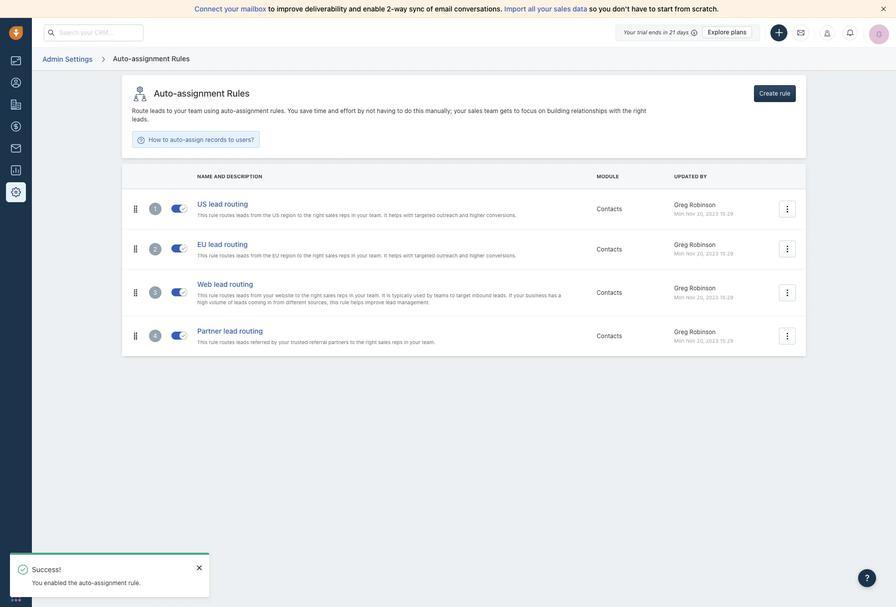 Task type: describe. For each thing, give the bounding box(es) containing it.
days
[[677, 29, 689, 35]]

1 vertical spatial us
[[272, 213, 279, 218]]

mon for web lead routing
[[674, 294, 685, 300]]

lead for eu lead routing
[[208, 240, 222, 249]]

2
[[153, 246, 157, 253]]

records
[[205, 136, 227, 143]]

conversations.
[[454, 4, 503, 13]]

admin
[[42, 55, 63, 63]]

how to auto-assign records to users? link
[[133, 135, 259, 144]]

create rule
[[760, 90, 791, 97]]

your
[[624, 29, 636, 35]]

by inside the web lead routing this rule routes leads from your website to the right sales reps in your team. it is typically used by teams to target inbound leads. if your business has a high volume of leads coming in from different sources, this rule helps improve lead management.
[[427, 293, 433, 299]]

web lead routing link
[[197, 280, 253, 291]]

all
[[528, 4, 536, 13]]

conversions. for eu lead routing
[[486, 253, 517, 259]]

and inside route leads to your team using auto-assignment rules. you save time and effort by not having to do this manually; your sales team gets to focus on building relationships with the right leads.
[[328, 107, 339, 115]]

leads inside route leads to your team using auto-assignment rules. you save time and effort by not having to do this manually; your sales team gets to focus on building relationships with the right leads.
[[150, 107, 165, 115]]

not
[[366, 107, 375, 115]]

management.
[[397, 300, 430, 306]]

if
[[509, 293, 512, 299]]

0 vertical spatial us
[[197, 200, 207, 209]]

in left "21"
[[663, 29, 668, 35]]

mon for partner lead routing
[[674, 338, 685, 344]]

is
[[387, 293, 391, 299]]

web lead routing this rule routes leads from your website to the right sales reps in your team. it is typically used by teams to target inbound leads. if your business has a high volume of leads coming in from different sources, this rule helps improve lead management.
[[197, 280, 561, 306]]

greg for web lead routing
[[674, 285, 688, 292]]

close image
[[881, 6, 886, 11]]

2023 for web lead routing
[[706, 294, 719, 300]]

updated by
[[674, 174, 707, 180]]

mon for eu lead routing
[[674, 251, 685, 257]]

don't
[[613, 4, 630, 13]]

close image
[[197, 565, 202, 571]]

with for eu lead routing
[[403, 253, 413, 259]]

by inside partner lead routing this rule routes leads referred by your trusted referral partners to the right sales reps in your team.
[[271, 340, 277, 346]]

1 horizontal spatial rules
[[227, 88, 250, 99]]

in right coming
[[268, 300, 272, 306]]

robinson for web lead routing
[[690, 285, 716, 292]]

nov for web lead routing
[[686, 294, 696, 300]]

improve inside the web lead routing this rule routes leads from your website to the right sales reps in your team. it is typically used by teams to target inbound leads. if your business has a high volume of leads coming in from different sources, this rule helps improve lead management.
[[365, 300, 384, 306]]

your left is on the left top
[[355, 293, 366, 299]]

how to auto-assign records to users?
[[149, 136, 254, 143]]

admin settings
[[42, 55, 93, 63]]

manually;
[[426, 107, 452, 115]]

15:29 for us lead routing
[[720, 211, 734, 217]]

to inside the us lead routing this rule routes leads from the us region to the right sales reps in your team.  it helps with targeted outreach and higher conversions.
[[297, 213, 302, 218]]

save
[[300, 107, 313, 115]]

gets
[[500, 107, 512, 115]]

building
[[547, 107, 570, 115]]

targeted for us lead routing
[[415, 213, 435, 218]]

21
[[669, 29, 675, 35]]

different
[[286, 300, 306, 306]]

auto- inside route leads to your team using auto-assignment rules. you save time and effort by not having to do this manually; your sales team gets to focus on building relationships with the right leads.
[[221, 107, 236, 115]]

by inside route leads to your team using auto-assignment rules. you save time and effort by not having to do this manually; your sales team gets to focus on building relationships with the right leads.
[[358, 107, 365, 115]]

sales inside the us lead routing this rule routes leads from the us region to the right sales reps in your team.  it helps with targeted outreach and higher conversions.
[[326, 213, 338, 218]]

your trial ends in 21 days
[[624, 29, 689, 35]]

your left mailbox
[[224, 4, 239, 13]]

nov for partner lead routing
[[686, 338, 696, 344]]

the inside partner lead routing this rule routes leads referred by your trusted referral partners to the right sales reps in your team.
[[356, 340, 364, 346]]

reps inside partner lead routing this rule routes leads referred by your trusted referral partners to the right sales reps in your team.
[[392, 340, 403, 346]]

trial
[[637, 29, 647, 35]]

this for us
[[197, 213, 208, 218]]

robinson for eu lead routing
[[690, 241, 716, 249]]

import all your sales data link
[[505, 4, 589, 13]]

leads for eu lead routing
[[236, 253, 249, 259]]

by right the "updated"
[[700, 174, 707, 180]]

your up coming
[[263, 293, 274, 299]]

your inside the us lead routing this rule routes leads from the us region to the right sales reps in your team.  it helps with targeted outreach and higher conversions.
[[357, 213, 368, 218]]

greg robinson mon nov 20, 2023 15:29 for partner lead routing
[[674, 328, 734, 344]]

to inside eu lead routing this rule routes leads from the eu region to the right sales reps in your team. it helps with targeted outreach and higher conversions.
[[297, 253, 302, 259]]

a
[[558, 293, 561, 299]]

web
[[197, 280, 212, 289]]

start
[[658, 4, 673, 13]]

2023 for partner lead routing
[[706, 338, 719, 344]]

targeted for eu lead routing
[[415, 253, 435, 259]]

in inside the us lead routing this rule routes leads from the us region to the right sales reps in your team.  it helps with targeted outreach and higher conversions.
[[351, 213, 356, 218]]

team. inside the web lead routing this rule routes leads from your website to the right sales reps in your team. it is typically used by teams to target inbound leads. if your business has a high volume of leads coming in from different sources, this rule helps improve lead management.
[[367, 293, 381, 299]]

reps inside the web lead routing this rule routes leads from your website to the right sales reps in your team. it is typically used by teams to target inbound leads. if your business has a high volume of leads coming in from different sources, this rule helps improve lead management.
[[337, 293, 348, 299]]

partners
[[328, 340, 349, 346]]

referred
[[251, 340, 270, 346]]

higher for us lead routing
[[470, 213, 485, 218]]

typically
[[392, 293, 412, 299]]

scratch.
[[692, 4, 719, 13]]

partner lead routing link
[[197, 327, 263, 338]]

4
[[153, 333, 157, 340]]

lead for partner lead routing
[[224, 327, 238, 336]]

nov for us lead routing
[[686, 211, 696, 217]]

admin settings link
[[42, 51, 93, 67]]

contacts for partner lead routing
[[597, 333, 622, 340]]

way
[[394, 4, 407, 13]]

send email image
[[798, 28, 805, 37]]

what's new image
[[824, 30, 831, 37]]

phone image
[[11, 570, 21, 580]]

eu lead routing this rule routes leads from the eu region to the right sales reps in your team. it helps with targeted outreach and higher conversions.
[[197, 240, 517, 259]]

your left trusted
[[279, 340, 289, 346]]

tick image for us lead routing
[[181, 207, 185, 211]]

from for web lead routing
[[251, 293, 262, 299]]

routes for eu
[[220, 253, 235, 259]]

move image for eu lead routing
[[132, 246, 139, 253]]

deliverability
[[305, 4, 347, 13]]

tick image for partner lead routing
[[181, 334, 185, 338]]

us lead routing this rule routes leads from the us region to the right sales reps in your team.  it helps with targeted outreach and higher conversions.
[[197, 200, 517, 218]]

routes for partner
[[220, 340, 235, 346]]

1 vertical spatial auto-
[[154, 88, 177, 99]]

15:29 for partner lead routing
[[720, 338, 734, 344]]

the inside route leads to your team using auto-assignment rules. you save time and effort by not having to do this manually; your sales team gets to focus on building relationships with the right leads.
[[623, 107, 632, 115]]

right inside the us lead routing this rule routes leads from the us region to the right sales reps in your team.  it helps with targeted outreach and higher conversions.
[[313, 213, 324, 218]]

used
[[414, 293, 425, 299]]

20, for web lead routing
[[697, 294, 705, 300]]

leads for partner lead routing
[[236, 340, 249, 346]]

rule inside button
[[780, 90, 791, 97]]

0 horizontal spatial eu
[[197, 240, 207, 249]]

it inside the web lead routing this rule routes leads from your website to the right sales reps in your team. it is typically used by teams to target inbound leads. if your business has a high volume of leads coming in from different sources, this rule helps improve lead management.
[[382, 293, 385, 299]]

explore plans link
[[703, 26, 752, 38]]

connect your mailbox to improve deliverability and enable 2-way sync of email conversations. import all your sales data so you don't have to start from scratch.
[[195, 4, 719, 13]]

outreach for eu lead routing
[[437, 253, 458, 259]]

leads left coming
[[234, 300, 247, 306]]

lead down is on the left top
[[386, 300, 396, 306]]

business
[[526, 293, 547, 299]]

greg robinson mon nov 20, 2023 15:29 for eu lead routing
[[674, 241, 734, 257]]

2023 for us lead routing
[[706, 211, 719, 217]]

time
[[314, 107, 327, 115]]

enabled
[[44, 580, 67, 587]]

0 vertical spatial rules
[[172, 54, 190, 63]]

reps inside the us lead routing this rule routes leads from the us region to the right sales reps in your team.  it helps with targeted outreach and higher conversions.
[[339, 213, 350, 218]]

1 horizontal spatial of
[[426, 4, 433, 13]]

lead for us lead routing
[[209, 200, 223, 209]]

so
[[589, 4, 597, 13]]

enable
[[363, 4, 385, 13]]

mon for us lead routing
[[674, 211, 685, 217]]

description
[[227, 174, 262, 180]]

20, for partner lead routing
[[697, 338, 705, 344]]

having
[[377, 107, 396, 115]]

20, for us lead routing
[[697, 211, 705, 217]]

1
[[154, 206, 157, 213]]

nov for eu lead routing
[[686, 251, 696, 257]]

your left 'using'
[[174, 107, 187, 115]]

referral
[[309, 340, 327, 346]]

you
[[599, 4, 611, 13]]

rule for partner lead routing
[[209, 340, 218, 346]]

Search your CRM... text field
[[44, 24, 144, 41]]

region for eu lead routing
[[281, 253, 296, 259]]

15:29 for eu lead routing
[[720, 251, 734, 257]]

connect your mailbox link
[[195, 4, 268, 13]]

contacts for eu lead routing
[[597, 246, 622, 253]]

greg robinson mon nov 20, 2023 15:29 for us lead routing
[[674, 201, 734, 217]]

routes for us
[[220, 213, 235, 218]]

rule for web lead routing
[[209, 293, 218, 299]]

from down website
[[273, 300, 284, 306]]

1 vertical spatial eu
[[272, 253, 279, 259]]

route
[[132, 107, 148, 115]]

helps for us lead routing
[[389, 213, 402, 218]]

on
[[539, 107, 546, 115]]

volume
[[209, 300, 226, 306]]

sales inside the web lead routing this rule routes leads from your website to the right sales reps in your team. it is typically used by teams to target inbound leads. if your business has a high volume of leads coming in from different sources, this rule helps improve lead management.
[[323, 293, 336, 299]]

website
[[275, 293, 294, 299]]

plans
[[731, 28, 747, 36]]

greg for partner lead routing
[[674, 328, 688, 336]]

focus
[[521, 107, 537, 115]]

from right 'start'
[[675, 4, 691, 13]]

it for us lead routing
[[384, 213, 387, 218]]

helps for eu lead routing
[[389, 253, 402, 259]]

partner
[[197, 327, 222, 336]]



Task type: vqa. For each thing, say whether or not it's contained in the screenshot.
start
yes



Task type: locate. For each thing, give the bounding box(es) containing it.
of right sync
[[426, 4, 433, 13]]

you inside route leads to your team using auto-assignment rules. you save time and effort by not having to do this manually; your sales team gets to focus on building relationships with the right leads.
[[288, 107, 298, 115]]

name
[[197, 174, 213, 180]]

1 vertical spatial targeted
[[415, 253, 435, 259]]

import
[[505, 4, 526, 13]]

right inside eu lead routing this rule routes leads from the eu region to the right sales reps in your team. it helps with targeted outreach and higher conversions.
[[313, 253, 324, 259]]

1 team from the left
[[188, 107, 202, 115]]

0 horizontal spatial auto-
[[79, 580, 94, 587]]

move image for us lead routing
[[132, 206, 139, 213]]

and inside the us lead routing this rule routes leads from the us region to the right sales reps in your team.  it helps with targeted outreach and higher conversions.
[[460, 213, 468, 218]]

relationships
[[572, 107, 608, 115]]

leads up coming
[[236, 293, 249, 299]]

2-
[[387, 4, 394, 13]]

greg for eu lead routing
[[674, 241, 688, 249]]

helps inside the us lead routing this rule routes leads from the us region to the right sales reps in your team.  it helps with targeted outreach and higher conversions.
[[389, 213, 402, 218]]

1 horizontal spatial improve
[[365, 300, 384, 306]]

2 tick image from the top
[[181, 290, 185, 294]]

rule
[[780, 90, 791, 97], [209, 213, 218, 218], [209, 253, 218, 259], [209, 293, 218, 299], [340, 300, 349, 306], [209, 340, 218, 346]]

coming
[[248, 300, 266, 306]]

helps inside the web lead routing this rule routes leads from your website to the right sales reps in your team. it is typically used by teams to target inbound leads. if your business has a high volume of leads coming in from different sources, this rule helps improve lead management.
[[351, 300, 364, 306]]

2 tick image from the top
[[181, 334, 185, 338]]

4 routes from the top
[[220, 340, 235, 346]]

your right the 'manually;'
[[454, 107, 467, 115]]

lead down us lead routing link
[[208, 240, 222, 249]]

from inside eu lead routing this rule routes leads from the eu region to the right sales reps in your team. it helps with targeted outreach and higher conversions.
[[251, 253, 262, 259]]

move image
[[132, 206, 139, 213], [132, 246, 139, 253]]

lead for web lead routing
[[214, 280, 228, 289]]

lead
[[209, 200, 223, 209], [208, 240, 222, 249], [214, 280, 228, 289], [386, 300, 396, 306], [224, 327, 238, 336]]

and inside eu lead routing this rule routes leads from the eu region to the right sales reps in your team. it helps with targeted outreach and higher conversions.
[[459, 253, 468, 259]]

to inside partner lead routing this rule routes leads referred by your trusted referral partners to the right sales reps in your team.
[[350, 340, 355, 346]]

improve left management.
[[365, 300, 384, 306]]

it up the web lead routing this rule routes leads from your website to the right sales reps in your team. it is typically used by teams to target inbound leads. if your business has a high volume of leads coming in from different sources, this rule helps improve lead management.
[[384, 253, 387, 259]]

eu lead routing link
[[197, 240, 248, 251]]

your right if
[[514, 293, 524, 299]]

create
[[760, 90, 778, 97]]

in left is on the left top
[[349, 293, 354, 299]]

1 horizontal spatial leads.
[[493, 293, 508, 299]]

you enabled the auto-assignment rule.
[[32, 580, 141, 587]]

your up the web lead routing this rule routes leads from your website to the right sales reps in your team. it is typically used by teams to target inbound leads. if your business has a high volume of leads coming in from different sources, this rule helps improve lead management.
[[357, 253, 368, 259]]

tick image for web lead routing
[[181, 290, 185, 294]]

rule right sources, at the left of the page
[[340, 300, 349, 306]]

sales inside route leads to your team using auto-assignment rules. you save time and effort by not having to do this manually; your sales team gets to focus on building relationships with the right leads.
[[468, 107, 483, 115]]

lead right partner
[[224, 327, 238, 336]]

3 mon from the top
[[674, 294, 685, 300]]

leads. left if
[[493, 293, 508, 299]]

this inside partner lead routing this rule routes leads referred by your trusted referral partners to the right sales reps in your team.
[[197, 340, 208, 346]]

routes inside eu lead routing this rule routes leads from the eu region to the right sales reps in your team. it helps with targeted outreach and higher conversions.
[[220, 253, 235, 259]]

mailbox
[[241, 4, 266, 13]]

connect
[[195, 4, 223, 13]]

rule for us lead routing
[[209, 213, 218, 218]]

from up web lead routing link
[[251, 253, 262, 259]]

right inside route leads to your team using auto-assignment rules. you save time and effort by not having to do this manually; your sales team gets to focus on building relationships with the right leads.
[[633, 107, 647, 115]]

of right volume
[[228, 300, 233, 306]]

robinson for us lead routing
[[690, 201, 716, 209]]

route leads to your team using auto-assignment rules. you save time and effort by not having to do this manually; your sales team gets to focus on building relationships with the right leads.
[[132, 107, 647, 123]]

targeted inside eu lead routing this rule routes leads from the eu region to the right sales reps in your team. it helps with targeted outreach and higher conversions.
[[415, 253, 435, 259]]

has
[[549, 293, 557, 299]]

targeted
[[415, 213, 435, 218], [415, 253, 435, 259]]

rule for eu lead routing
[[209, 253, 218, 259]]

routing up coming
[[230, 280, 253, 289]]

conversions. for us lead routing
[[487, 213, 517, 218]]

conversions. inside the us lead routing this rule routes leads from the us region to the right sales reps in your team.  it helps with targeted outreach and higher conversions.
[[487, 213, 517, 218]]

4 15:29 from the top
[[720, 338, 734, 344]]

sales inside eu lead routing this rule routes leads from the eu region to the right sales reps in your team. it helps with targeted outreach and higher conversions.
[[325, 253, 338, 259]]

1 this from the top
[[197, 213, 208, 218]]

4 greg from the top
[[674, 328, 688, 336]]

with inside the us lead routing this rule routes leads from the us region to the right sales reps in your team.  it helps with targeted outreach and higher conversions.
[[403, 213, 413, 218]]

0 vertical spatial with
[[609, 107, 621, 115]]

1 vertical spatial outreach
[[437, 253, 458, 259]]

it up eu lead routing this rule routes leads from the eu region to the right sales reps in your team. it helps with targeted outreach and higher conversions.
[[384, 213, 387, 218]]

4 contacts from the top
[[597, 333, 622, 340]]

0 vertical spatial higher
[[470, 213, 485, 218]]

leads.
[[132, 116, 149, 123], [493, 293, 508, 299]]

lead right "web"
[[214, 280, 228, 289]]

2 mon from the top
[[674, 251, 685, 257]]

2 routes from the top
[[220, 253, 235, 259]]

move image for partner
[[132, 333, 139, 340]]

rule right create
[[780, 90, 791, 97]]

mon
[[674, 211, 685, 217], [674, 251, 685, 257], [674, 294, 685, 300], [674, 338, 685, 344]]

routes inside partner lead routing this rule routes leads referred by your trusted referral partners to the right sales reps in your team.
[[220, 340, 235, 346]]

4 nov from the top
[[686, 338, 696, 344]]

1 greg robinson mon nov 20, 2023 15:29 from the top
[[674, 201, 734, 217]]

3 20, from the top
[[697, 294, 705, 300]]

0 vertical spatial auto-assignment rules
[[113, 54, 190, 63]]

team. left is on the left top
[[367, 293, 381, 299]]

routes
[[220, 213, 235, 218], [220, 253, 235, 259], [220, 293, 235, 299], [220, 340, 235, 346]]

2 vertical spatial auto-
[[79, 580, 94, 587]]

1 tick image from the top
[[181, 247, 185, 251]]

auto-assignment rules
[[113, 54, 190, 63], [154, 88, 250, 99]]

leads down eu lead routing link
[[236, 253, 249, 259]]

higher inside the us lead routing this rule routes leads from the us region to the right sales reps in your team.  it helps with targeted outreach and higher conversions.
[[470, 213, 485, 218]]

1 vertical spatial improve
[[365, 300, 384, 306]]

3 robinson from the top
[[690, 285, 716, 292]]

routing for web lead routing
[[230, 280, 253, 289]]

data
[[573, 4, 588, 13]]

2 this from the top
[[197, 253, 208, 259]]

1 vertical spatial leads.
[[493, 293, 508, 299]]

in up the web lead routing this rule routes leads from your website to the right sales reps in your team. it is typically used by teams to target inbound leads. if your business has a high volume of leads coming in from different sources, this rule helps improve lead management.
[[351, 253, 356, 259]]

0 vertical spatial targeted
[[415, 213, 435, 218]]

rule inside partner lead routing this rule routes leads referred by your trusted referral partners to the right sales reps in your team.
[[209, 340, 218, 346]]

2 vertical spatial it
[[382, 293, 385, 299]]

it for eu lead routing
[[384, 253, 387, 259]]

routing down name and description at the top of the page
[[225, 200, 248, 209]]

routing down us lead routing link
[[224, 240, 248, 249]]

greg robinson mon nov 20, 2023 15:29
[[674, 201, 734, 217], [674, 241, 734, 257], [674, 285, 734, 300], [674, 328, 734, 344]]

1 vertical spatial tick image
[[181, 334, 185, 338]]

1 vertical spatial move image
[[132, 333, 139, 340]]

lead inside the us lead routing this rule routes leads from the us region to the right sales reps in your team.  it helps with targeted outreach and higher conversions.
[[209, 200, 223, 209]]

2023 for eu lead routing
[[706, 251, 719, 257]]

explore plans
[[708, 28, 747, 36]]

region
[[281, 213, 296, 218], [281, 253, 296, 259]]

with for us lead routing
[[403, 213, 413, 218]]

how
[[149, 136, 161, 143]]

auto- down 'search your crm...' text box
[[113, 54, 132, 63]]

right inside the web lead routing this rule routes leads from your website to the right sales reps in your team. it is typically used by teams to target inbound leads. if your business has a high volume of leads coming in from different sources, this rule helps improve lead management.
[[311, 293, 322, 299]]

routes down eu lead routing link
[[220, 253, 235, 259]]

move image left 4
[[132, 333, 139, 340]]

helps inside eu lead routing this rule routes leads from the eu region to the right sales reps in your team. it helps with targeted outreach and higher conversions.
[[389, 253, 402, 259]]

contacts for web lead routing
[[597, 289, 622, 297]]

with inside route leads to your team using auto-assignment rules. you save time and effort by not having to do this manually; your sales team gets to focus on building relationships with the right leads.
[[609, 107, 621, 115]]

1 horizontal spatial auto-
[[154, 88, 177, 99]]

using
[[204, 107, 219, 115]]

15:29
[[720, 211, 734, 217], [720, 251, 734, 257], [720, 294, 734, 300], [720, 338, 734, 344]]

0 horizontal spatial improve
[[277, 4, 303, 13]]

2 nov from the top
[[686, 251, 696, 257]]

in up eu lead routing this rule routes leads from the eu region to the right sales reps in your team. it helps with targeted outreach and higher conversions.
[[351, 213, 356, 218]]

auto- inside 'link'
[[170, 136, 185, 143]]

4 robinson from the top
[[690, 328, 716, 336]]

us lead routing link
[[197, 200, 248, 211]]

higher inside eu lead routing this rule routes leads from the eu region to the right sales reps in your team. it helps with targeted outreach and higher conversions.
[[470, 253, 485, 259]]

reps down management.
[[392, 340, 403, 346]]

this inside the web lead routing this rule routes leads from your website to the right sales reps in your team. it is typically used by teams to target inbound leads. if your business has a high volume of leads coming in from different sources, this rule helps improve lead management.
[[197, 293, 208, 299]]

teams
[[434, 293, 449, 299]]

create rule button
[[754, 85, 796, 102]]

0 horizontal spatial leads.
[[132, 116, 149, 123]]

tick image right 1
[[181, 207, 185, 211]]

in inside eu lead routing this rule routes leads from the eu region to the right sales reps in your team. it helps with targeted outreach and higher conversions.
[[351, 253, 356, 259]]

rule up volume
[[209, 293, 218, 299]]

outreach inside the us lead routing this rule routes leads from the us region to the right sales reps in your team.  it helps with targeted outreach and higher conversions.
[[437, 213, 458, 218]]

leads. inside route leads to your team using auto-assignment rules. you save time and effort by not having to do this manually; your sales team gets to focus on building relationships with the right leads.
[[132, 116, 149, 123]]

1 contacts from the top
[[597, 206, 622, 213]]

2 robinson from the top
[[690, 241, 716, 249]]

robinson for partner lead routing
[[690, 328, 716, 336]]

your down management.
[[410, 340, 421, 346]]

routing for eu lead routing
[[224, 240, 248, 249]]

tick image
[[181, 207, 185, 211], [181, 290, 185, 294]]

routing inside partner lead routing this rule routes leads referred by your trusted referral partners to the right sales reps in your team.
[[239, 327, 263, 336]]

1 vertical spatial higher
[[470, 253, 485, 259]]

from down 'description'
[[251, 213, 262, 218]]

rules.
[[270, 107, 286, 115]]

trusted
[[291, 340, 308, 346]]

this for eu
[[197, 253, 208, 259]]

from up coming
[[251, 293, 262, 299]]

1 greg from the top
[[674, 201, 688, 209]]

sales inside partner lead routing this rule routes leads referred by your trusted referral partners to the right sales reps in your team.
[[378, 340, 391, 346]]

leads right route
[[150, 107, 165, 115]]

3 greg from the top
[[674, 285, 688, 292]]

0 horizontal spatial auto-
[[113, 54, 132, 63]]

sync
[[409, 4, 425, 13]]

0 horizontal spatial this
[[330, 300, 339, 306]]

4 20, from the top
[[697, 338, 705, 344]]

1 2023 from the top
[[706, 211, 719, 217]]

1 vertical spatial rules
[[227, 88, 250, 99]]

nov
[[686, 211, 696, 217], [686, 251, 696, 257], [686, 294, 696, 300], [686, 338, 696, 344]]

auto- right the how
[[170, 136, 185, 143]]

assign
[[185, 136, 204, 143]]

0 vertical spatial leads.
[[132, 116, 149, 123]]

1 vertical spatial you
[[32, 580, 42, 587]]

in down management.
[[404, 340, 408, 346]]

this for web
[[197, 293, 208, 299]]

by right used
[[427, 293, 433, 299]]

move image
[[132, 289, 139, 296], [132, 333, 139, 340]]

by
[[358, 107, 365, 115], [700, 174, 707, 180], [427, 293, 433, 299], [271, 340, 277, 346]]

2 higher from the top
[[470, 253, 485, 259]]

conversions.
[[487, 213, 517, 218], [486, 253, 517, 259]]

partner lead routing this rule routes leads referred by your trusted referral partners to the right sales reps in your team.
[[197, 327, 435, 346]]

3
[[153, 289, 157, 297]]

routes inside the web lead routing this rule routes leads from your website to the right sales reps in your team. it is typically used by teams to target inbound leads. if your business has a high volume of leads coming in from different sources, this rule helps improve lead management.
[[220, 293, 235, 299]]

this right do
[[414, 107, 424, 115]]

0 vertical spatial of
[[426, 4, 433, 13]]

0 vertical spatial eu
[[197, 240, 207, 249]]

team. inside eu lead routing this rule routes leads from the eu region to the right sales reps in your team. it helps with targeted outreach and higher conversions.
[[369, 253, 383, 259]]

2 greg from the top
[[674, 241, 688, 249]]

0 vertical spatial auto-
[[113, 54, 132, 63]]

1 vertical spatial of
[[228, 300, 233, 306]]

1 vertical spatial tick image
[[181, 290, 185, 294]]

team. up the web lead routing this rule routes leads from your website to the right sales reps in your team. it is typically used by teams to target inbound leads. if your business has a high volume of leads coming in from different sources, this rule helps improve lead management.
[[369, 253, 383, 259]]

your
[[224, 4, 239, 13], [537, 4, 552, 13], [174, 107, 187, 115], [454, 107, 467, 115], [357, 213, 368, 218], [357, 253, 368, 259], [263, 293, 274, 299], [355, 293, 366, 299], [514, 293, 524, 299], [279, 340, 289, 346], [410, 340, 421, 346]]

0 vertical spatial it
[[384, 213, 387, 218]]

tick image right 3
[[181, 290, 185, 294]]

this right sources, at the left of the page
[[330, 300, 339, 306]]

settings
[[65, 55, 93, 63]]

3 15:29 from the top
[[720, 294, 734, 300]]

2 move image from the top
[[132, 333, 139, 340]]

1 horizontal spatial team
[[484, 107, 498, 115]]

from for eu lead routing
[[251, 253, 262, 259]]

0 vertical spatial region
[[281, 213, 296, 218]]

2 team from the left
[[484, 107, 498, 115]]

4 2023 from the top
[[706, 338, 719, 344]]

routes inside the us lead routing this rule routes leads from the us region to the right sales reps in your team.  it helps with targeted outreach and higher conversions.
[[220, 213, 235, 218]]

name and description
[[197, 174, 262, 180]]

rule down us lead routing link
[[209, 213, 218, 218]]

your right the all
[[537, 4, 552, 13]]

lead inside partner lead routing this rule routes leads referred by your trusted referral partners to the right sales reps in your team.
[[224, 327, 238, 336]]

this
[[414, 107, 424, 115], [330, 300, 339, 306]]

3 nov from the top
[[686, 294, 696, 300]]

0 vertical spatial move image
[[132, 289, 139, 296]]

inbound
[[472, 293, 492, 299]]

reps down the us lead routing this rule routes leads from the us region to the right sales reps in your team.  it helps with targeted outreach and higher conversions.
[[339, 253, 350, 259]]

target
[[456, 293, 471, 299]]

0 horizontal spatial of
[[228, 300, 233, 306]]

conversions. inside eu lead routing this rule routes leads from the eu region to the right sales reps in your team. it helps with targeted outreach and higher conversions.
[[486, 253, 517, 259]]

in
[[663, 29, 668, 35], [351, 213, 356, 218], [351, 253, 356, 259], [349, 293, 354, 299], [268, 300, 272, 306], [404, 340, 408, 346]]

it inside the us lead routing this rule routes leads from the us region to the right sales reps in your team.  it helps with targeted outreach and higher conversions.
[[384, 213, 387, 218]]

region inside the us lead routing this rule routes leads from the us region to the right sales reps in your team.  it helps with targeted outreach and higher conversions.
[[281, 213, 296, 218]]

with inside eu lead routing this rule routes leads from the eu region to the right sales reps in your team. it helps with targeted outreach and higher conversions.
[[403, 253, 413, 259]]

1 vertical spatial helps
[[389, 253, 402, 259]]

0 vertical spatial tick image
[[181, 247, 185, 251]]

greg robinson mon nov 20, 2023 15:29 for web lead routing
[[674, 285, 734, 300]]

1 routes from the top
[[220, 213, 235, 218]]

outreach
[[437, 213, 458, 218], [437, 253, 458, 259]]

1 horizontal spatial auto-
[[170, 136, 185, 143]]

1 move image from the top
[[132, 206, 139, 213]]

targeted inside the us lead routing this rule routes leads from the us region to the right sales reps in your team.  it helps with targeted outreach and higher conversions.
[[415, 213, 435, 218]]

users?
[[236, 136, 254, 143]]

this for partner
[[197, 340, 208, 346]]

1 robinson from the top
[[690, 201, 716, 209]]

this inside route leads to your team using auto-assignment rules. you save time and effort by not having to do this manually; your sales team gets to focus on building relationships with the right leads.
[[414, 107, 424, 115]]

leads inside eu lead routing this rule routes leads from the eu region to the right sales reps in your team. it helps with targeted outreach and higher conversions.
[[236, 253, 249, 259]]

1 vertical spatial it
[[384, 253, 387, 259]]

high
[[197, 300, 208, 306]]

routing inside eu lead routing this rule routes leads from the eu region to the right sales reps in your team. it helps with targeted outreach and higher conversions.
[[224, 240, 248, 249]]

assignment
[[132, 54, 170, 63], [177, 88, 225, 99], [236, 107, 269, 115], [94, 580, 127, 587]]

module
[[597, 174, 619, 180]]

move image for web
[[132, 289, 139, 296]]

right
[[633, 107, 647, 115], [313, 213, 324, 218], [313, 253, 324, 259], [311, 293, 322, 299], [366, 340, 377, 346]]

rule.
[[128, 580, 141, 587]]

auto-
[[113, 54, 132, 63], [154, 88, 177, 99]]

0 horizontal spatial us
[[197, 200, 207, 209]]

ends
[[649, 29, 662, 35]]

move image left 3
[[132, 289, 139, 296]]

0 vertical spatial auto-
[[221, 107, 236, 115]]

team left 'using'
[[188, 107, 202, 115]]

2 vertical spatial with
[[403, 253, 413, 259]]

leads down partner lead routing link
[[236, 340, 249, 346]]

3 greg robinson mon nov 20, 2023 15:29 from the top
[[674, 285, 734, 300]]

success!
[[32, 566, 61, 574]]

move image left 1
[[132, 206, 139, 213]]

have
[[632, 4, 647, 13]]

the inside the web lead routing this rule routes leads from your website to the right sales reps in your team. it is typically used by teams to target inbound leads. if your business has a high volume of leads coming in from different sources, this rule helps improve lead management.
[[302, 293, 309, 299]]

routing for partner lead routing
[[239, 327, 263, 336]]

routes down us lead routing link
[[220, 213, 235, 218]]

4 greg robinson mon nov 20, 2023 15:29 from the top
[[674, 328, 734, 344]]

1 20, from the top
[[697, 211, 705, 217]]

this up high
[[197, 293, 208, 299]]

rule down partner
[[209, 340, 218, 346]]

team. inside the us lead routing this rule routes leads from the us region to the right sales reps in your team.  it helps with targeted outreach and higher conversions.
[[369, 213, 383, 218]]

1 vertical spatial with
[[403, 213, 413, 218]]

helps
[[389, 213, 402, 218], [389, 253, 402, 259], [351, 300, 364, 306]]

right inside partner lead routing this rule routes leads referred by your trusted referral partners to the right sales reps in your team.
[[366, 340, 377, 346]]

of
[[426, 4, 433, 13], [228, 300, 233, 306]]

0 vertical spatial move image
[[132, 206, 139, 213]]

you down the success!
[[32, 580, 42, 587]]

this inside the us lead routing this rule routes leads from the us region to the right sales reps in your team.  it helps with targeted outreach and higher conversions.
[[197, 213, 208, 218]]

1 15:29 from the top
[[720, 211, 734, 217]]

2 move image from the top
[[132, 246, 139, 253]]

1 horizontal spatial this
[[414, 107, 424, 115]]

this inside the web lead routing this rule routes leads from your website to the right sales reps in your team. it is typically used by teams to target inbound leads. if your business has a high volume of leads coming in from different sources, this rule helps improve lead management.
[[330, 300, 339, 306]]

0 vertical spatial you
[[288, 107, 298, 115]]

team. down management.
[[422, 340, 435, 346]]

4 this from the top
[[197, 340, 208, 346]]

routing inside the web lead routing this rule routes leads from your website to the right sales reps in your team. it is typically used by teams to target inbound leads. if your business has a high volume of leads coming in from different sources, this rule helps improve lead management.
[[230, 280, 253, 289]]

lead down name
[[209, 200, 223, 209]]

0 horizontal spatial you
[[32, 580, 42, 587]]

1 vertical spatial this
[[330, 300, 339, 306]]

leads for web lead routing
[[236, 293, 249, 299]]

1 mon from the top
[[674, 211, 685, 217]]

by left not
[[358, 107, 365, 115]]

this down partner
[[197, 340, 208, 346]]

routes down web lead routing link
[[220, 293, 235, 299]]

15:29 for web lead routing
[[720, 294, 734, 300]]

routes down partner lead routing link
[[220, 340, 235, 346]]

it inside eu lead routing this rule routes leads from the eu region to the right sales reps in your team. it helps with targeted outreach and higher conversions.
[[384, 253, 387, 259]]

leads. inside the web lead routing this rule routes leads from your website to the right sales reps in your team. it is typically used by teams to target inbound leads. if your business has a high volume of leads coming in from different sources, this rule helps improve lead management.
[[493, 293, 508, 299]]

higher for eu lead routing
[[470, 253, 485, 259]]

from
[[675, 4, 691, 13], [251, 213, 262, 218], [251, 253, 262, 259], [251, 293, 262, 299], [273, 300, 284, 306]]

routing
[[225, 200, 248, 209], [224, 240, 248, 249], [230, 280, 253, 289], [239, 327, 263, 336]]

2 greg robinson mon nov 20, 2023 15:29 from the top
[[674, 241, 734, 257]]

routing for us lead routing
[[225, 200, 248, 209]]

leads inside the us lead routing this rule routes leads from the us region to the right sales reps in your team.  it helps with targeted outreach and higher conversions.
[[236, 213, 249, 218]]

your inside eu lead routing this rule routes leads from the eu region to the right sales reps in your team. it helps with targeted outreach and higher conversions.
[[357, 253, 368, 259]]

2 contacts from the top
[[597, 246, 622, 253]]

1 vertical spatial conversions.
[[486, 253, 517, 259]]

improve left the deliverability
[[277, 4, 303, 13]]

reps inside eu lead routing this rule routes leads from the eu region to the right sales reps in your team. it helps with targeted outreach and higher conversions.
[[339, 253, 350, 259]]

2 2023 from the top
[[706, 251, 719, 257]]

rule down eu lead routing link
[[209, 253, 218, 259]]

updated
[[674, 174, 699, 180]]

auto- right enabled
[[79, 580, 94, 587]]

reps up eu lead routing this rule routes leads from the eu region to the right sales reps in your team. it helps with targeted outreach and higher conversions.
[[339, 213, 350, 218]]

20, for eu lead routing
[[697, 251, 705, 257]]

team. inside partner lead routing this rule routes leads referred by your trusted referral partners to the right sales reps in your team.
[[422, 340, 435, 346]]

3 this from the top
[[197, 293, 208, 299]]

0 vertical spatial outreach
[[437, 213, 458, 218]]

1 vertical spatial auto-
[[170, 136, 185, 143]]

robinson
[[690, 201, 716, 209], [690, 241, 716, 249], [690, 285, 716, 292], [690, 328, 716, 336]]

tick image for eu lead routing
[[181, 247, 185, 251]]

outreach for us lead routing
[[437, 213, 458, 218]]

0 vertical spatial conversions.
[[487, 213, 517, 218]]

eu
[[197, 240, 207, 249], [272, 253, 279, 259]]

effort
[[340, 107, 356, 115]]

leads
[[150, 107, 165, 115], [236, 213, 249, 218], [236, 253, 249, 259], [236, 293, 249, 299], [234, 300, 247, 306], [236, 340, 249, 346]]

this down eu lead routing link
[[197, 253, 208, 259]]

0 horizontal spatial team
[[188, 107, 202, 115]]

leads for us lead routing
[[236, 213, 249, 218]]

2 15:29 from the top
[[720, 251, 734, 257]]

routing inside the us lead routing this rule routes leads from the us region to the right sales reps in your team.  it helps with targeted outreach and higher conversions.
[[225, 200, 248, 209]]

phone element
[[6, 565, 26, 585]]

leads down us lead routing link
[[236, 213, 249, 218]]

by right the referred on the bottom left of page
[[271, 340, 277, 346]]

leads inside partner lead routing this rule routes leads referred by your trusted referral partners to the right sales reps in your team.
[[236, 340, 249, 346]]

4 mon from the top
[[674, 338, 685, 344]]

from for us lead routing
[[251, 213, 262, 218]]

1 vertical spatial auto-assignment rules
[[154, 88, 250, 99]]

rule inside eu lead routing this rule routes leads from the eu region to the right sales reps in your team. it helps with targeted outreach and higher conversions.
[[209, 253, 218, 259]]

this inside eu lead routing this rule routes leads from the eu region to the right sales reps in your team. it helps with targeted outreach and higher conversions.
[[197, 253, 208, 259]]

1 horizontal spatial us
[[272, 213, 279, 218]]

your up eu lead routing this rule routes leads from the eu region to the right sales reps in your team. it helps with targeted outreach and higher conversions.
[[357, 213, 368, 218]]

0 vertical spatial improve
[[277, 4, 303, 13]]

greg
[[674, 201, 688, 209], [674, 241, 688, 249], [674, 285, 688, 292], [674, 328, 688, 336]]

from inside the us lead routing this rule routes leads from the us region to the right sales reps in your team.  it helps with targeted outreach and higher conversions.
[[251, 213, 262, 218]]

this down us lead routing link
[[197, 213, 208, 218]]

it
[[384, 213, 387, 218], [384, 253, 387, 259], [382, 293, 385, 299]]

team left gets
[[484, 107, 498, 115]]

rule inside the us lead routing this rule routes leads from the us region to the right sales reps in your team.  it helps with targeted outreach and higher conversions.
[[209, 213, 218, 218]]

1 vertical spatial move image
[[132, 246, 139, 253]]

0 vertical spatial tick image
[[181, 207, 185, 211]]

2 20, from the top
[[697, 251, 705, 257]]

auto- up the how
[[154, 88, 177, 99]]

routing up the referred on the bottom left of page
[[239, 327, 263, 336]]

reps left is on the left top
[[337, 293, 348, 299]]

assignment inside route leads to your team using auto-assignment rules. you save time and effort by not having to do this manually; your sales team gets to focus on building relationships with the right leads.
[[236, 107, 269, 115]]

tick image right 2
[[181, 247, 185, 251]]

leads. down route
[[132, 116, 149, 123]]

eu up website
[[272, 253, 279, 259]]

1 vertical spatial region
[[281, 253, 296, 259]]

auto- right 'using'
[[221, 107, 236, 115]]

1 nov from the top
[[686, 211, 696, 217]]

2 horizontal spatial auto-
[[221, 107, 236, 115]]

freshworks switcher image
[[11, 592, 21, 602]]

1 horizontal spatial eu
[[272, 253, 279, 259]]

2 vertical spatial helps
[[351, 300, 364, 306]]

3 routes from the top
[[220, 293, 235, 299]]

tick image
[[181, 247, 185, 251], [181, 334, 185, 338]]

you left "save"
[[288, 107, 298, 115]]

tick image left partner
[[181, 334, 185, 338]]

0 vertical spatial helps
[[389, 213, 402, 218]]

rules
[[172, 54, 190, 63], [227, 88, 250, 99]]

1 horizontal spatial you
[[288, 107, 298, 115]]

3 2023 from the top
[[706, 294, 719, 300]]

and
[[349, 4, 361, 13], [328, 107, 339, 115], [214, 174, 225, 180], [460, 213, 468, 218], [459, 253, 468, 259]]

1 higher from the top
[[470, 213, 485, 218]]

move image left 2
[[132, 246, 139, 253]]

lead inside eu lead routing this rule routes leads from the eu region to the right sales reps in your team. it helps with targeted outreach and higher conversions.
[[208, 240, 222, 249]]

contacts for us lead routing
[[597, 206, 622, 213]]

1 tick image from the top
[[181, 207, 185, 211]]

greg for us lead routing
[[674, 201, 688, 209]]

0 horizontal spatial rules
[[172, 54, 190, 63]]

region for us lead routing
[[281, 213, 296, 218]]

of inside the web lead routing this rule routes leads from your website to the right sales reps in your team. it is typically used by teams to target inbound leads. if your business has a high volume of leads coming in from different sources, this rule helps improve lead management.
[[228, 300, 233, 306]]

3 contacts from the top
[[597, 289, 622, 297]]

0 vertical spatial this
[[414, 107, 424, 115]]

1 move image from the top
[[132, 289, 139, 296]]

in inside partner lead routing this rule routes leads referred by your trusted referral partners to the right sales reps in your team.
[[404, 340, 408, 346]]

with
[[609, 107, 621, 115], [403, 213, 413, 218], [403, 253, 413, 259]]

team
[[188, 107, 202, 115], [484, 107, 498, 115]]

outreach inside eu lead routing this rule routes leads from the eu region to the right sales reps in your team. it helps with targeted outreach and higher conversions.
[[437, 253, 458, 259]]

it left is on the left top
[[382, 293, 385, 299]]

eu up "web"
[[197, 240, 207, 249]]

routes for web
[[220, 293, 235, 299]]

team. up eu lead routing this rule routes leads from the eu region to the right sales reps in your team. it helps with targeted outreach and higher conversions.
[[369, 213, 383, 218]]

region inside eu lead routing this rule routes leads from the eu region to the right sales reps in your team. it helps with targeted outreach and higher conversions.
[[281, 253, 296, 259]]



